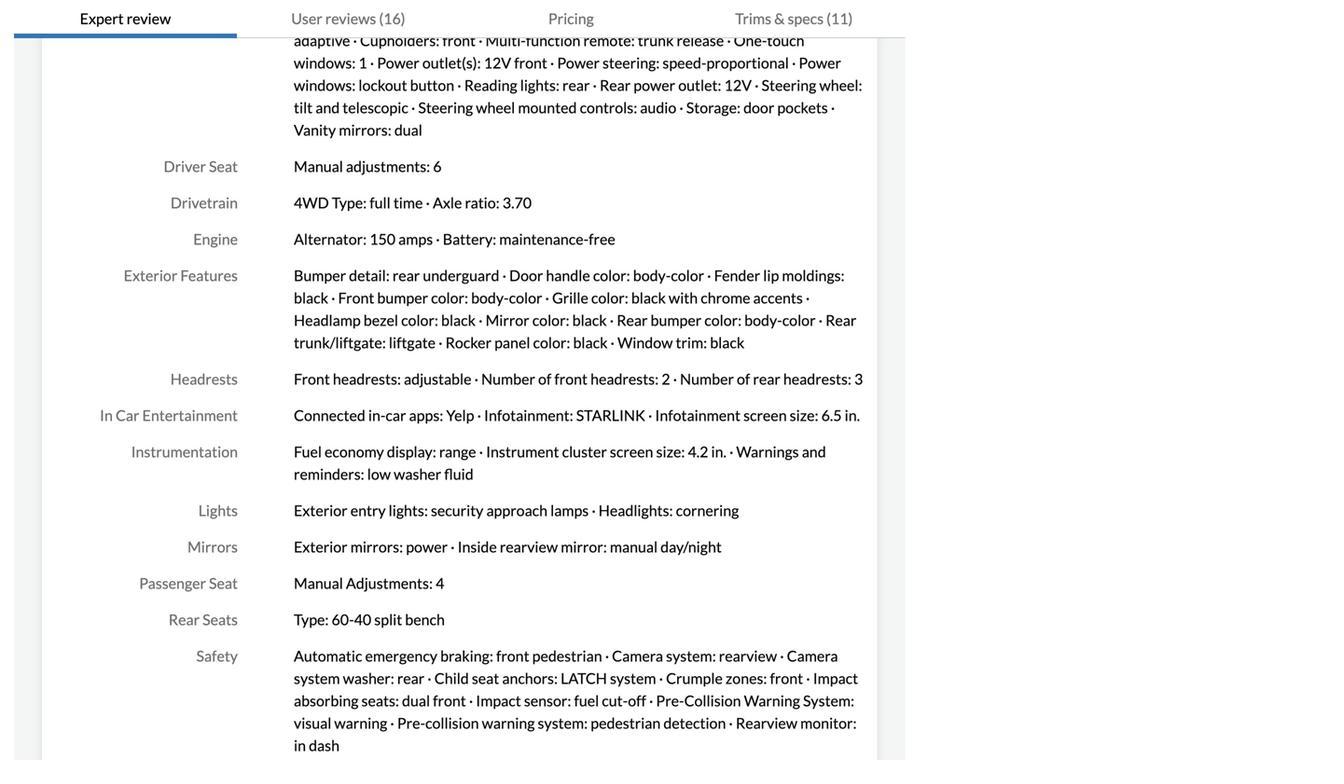 Task type: vqa. For each thing, say whether or not it's contained in the screenshot.


Task type: describe. For each thing, give the bounding box(es) containing it.
40
[[354, 611, 372, 629]]

in
[[294, 737, 306, 755]]

front up connected in-car apps: yelp · infotainment: starlink · infotainment screen size: 6.5 in.
[[555, 370, 588, 388]]

manual for manual adjustments: 6
[[294, 157, 343, 176]]

exterior mirrors: power · inside rearview mirror: manual day/night
[[294, 538, 722, 556]]

front down child
[[433, 692, 466, 710]]

color: right panel on the left of page
[[533, 334, 570, 352]]

150
[[370, 230, 396, 248]]

exterior for exterior entry lights: security approach lamps · headlights: cornering
[[294, 502, 348, 520]]

1 horizontal spatial screen
[[744, 406, 787, 425]]

seat for driver seat
[[209, 157, 238, 176]]

trims
[[735, 9, 772, 28]]

2 warning from the left
[[482, 714, 535, 733]]

0 horizontal spatial rear
[[169, 611, 200, 629]]

collision
[[684, 692, 741, 710]]

day/night
[[661, 538, 722, 556]]

rear seats
[[169, 611, 238, 629]]

tab list containing expert review
[[14, 0, 906, 38]]

cut-
[[602, 692, 628, 710]]

mirror:
[[561, 538, 607, 556]]

axle
[[433, 194, 462, 212]]

in. inside the "fuel economy display: range · instrument cluster screen size: 4.2 in. · warnings and reminders: low washer fluid"
[[711, 443, 727, 461]]

black up front headrests: adjustable · number of front headrests: 2 · number of rear headrests: 3
[[573, 334, 608, 352]]

inside
[[458, 538, 497, 556]]

2 of from the left
[[737, 370, 750, 388]]

sensor:
[[524, 692, 571, 710]]

detection
[[664, 714, 726, 733]]

rearview
[[736, 714, 798, 733]]

approach
[[487, 502, 548, 520]]

seat
[[472, 670, 499, 688]]

0 horizontal spatial front
[[294, 370, 330, 388]]

absorbing
[[294, 692, 359, 710]]

drivetrain
[[171, 194, 238, 212]]

2 headrests: from the left
[[591, 370, 659, 388]]

fuel
[[574, 692, 599, 710]]

black right trim:
[[710, 334, 745, 352]]

fender
[[714, 266, 761, 285]]

bezel
[[364, 311, 398, 329]]

rear inside bumper detail: rear underguard · door handle color: body-color · fender lip moldings: black · front bumper color: body-color · grille color: black with chrome accents · headlamp bezel color: black · mirror color: black · rear bumper color: body-color · rear trunk/liftgate: liftgate · rocker panel color: black · window trim: black
[[393, 266, 420, 285]]

monitor:
[[801, 714, 857, 733]]

trims & specs (11) tab
[[683, 0, 906, 38]]

door
[[509, 266, 543, 285]]

adjustable
[[404, 370, 472, 388]]

black down grille
[[573, 311, 607, 329]]

user reviews (16)
[[291, 9, 405, 28]]

front up anchors: at the bottom left of the page
[[496, 647, 530, 665]]

alternator:
[[294, 230, 367, 248]]

lights:
[[389, 502, 428, 520]]

lip
[[763, 266, 779, 285]]

grille
[[552, 289, 589, 307]]

braking:
[[440, 647, 493, 665]]

0 vertical spatial color
[[671, 266, 704, 285]]

in car entertainment
[[100, 406, 238, 425]]

panel
[[495, 334, 530, 352]]

1 horizontal spatial type:
[[332, 194, 367, 212]]

manual adjustments: 4
[[294, 574, 444, 593]]

range
[[439, 443, 476, 461]]

power
[[406, 538, 448, 556]]

0 horizontal spatial bumper
[[377, 289, 428, 307]]

split
[[374, 611, 402, 629]]

fluid
[[444, 465, 474, 483]]

3 headrests: from the left
[[784, 370, 852, 388]]

automatic
[[294, 647, 362, 665]]

expert
[[80, 9, 124, 28]]

warning
[[744, 692, 800, 710]]

lights
[[198, 502, 238, 520]]

passenger seat
[[139, 574, 238, 593]]

time
[[394, 194, 423, 212]]

trunk/liftgate:
[[294, 334, 386, 352]]

1 horizontal spatial impact
[[813, 670, 858, 688]]

lamps
[[551, 502, 589, 520]]

specs
[[788, 9, 824, 28]]

child
[[435, 670, 469, 688]]

ratio:
[[465, 194, 500, 212]]

headlamp
[[294, 311, 361, 329]]

(11)
[[827, 9, 853, 28]]

1 vertical spatial pedestrian
[[591, 714, 661, 733]]

reminders:
[[294, 465, 365, 483]]

type: 60-40 split bench
[[294, 611, 445, 629]]

instrumentation
[[131, 443, 238, 461]]

detail:
[[349, 266, 390, 285]]

driver
[[164, 157, 206, 176]]

with
[[669, 289, 698, 307]]

1 vertical spatial color
[[509, 289, 542, 307]]

display:
[[387, 443, 436, 461]]

cluster
[[562, 443, 607, 461]]

4.2
[[688, 443, 709, 461]]

1 vertical spatial rear
[[753, 370, 781, 388]]

dual
[[402, 692, 430, 710]]

2 horizontal spatial rear
[[826, 311, 857, 329]]

entertainment
[[142, 406, 238, 425]]

2
[[662, 370, 670, 388]]

60-
[[332, 611, 354, 629]]

economy
[[325, 443, 384, 461]]

seats
[[203, 611, 238, 629]]

crumple
[[666, 670, 723, 688]]

2 number from the left
[[680, 370, 734, 388]]

fuel economy display: range · instrument cluster screen size: 4.2 in. · warnings and reminders: low washer fluid
[[294, 443, 826, 483]]

color: down free
[[593, 266, 630, 285]]

0 horizontal spatial type:
[[294, 611, 329, 629]]

cornering
[[676, 502, 739, 520]]

system:
[[803, 692, 855, 710]]

trim:
[[676, 334, 707, 352]]

1 horizontal spatial in.
[[845, 406, 860, 425]]

visual
[[294, 714, 332, 733]]

security
[[431, 502, 484, 520]]

6.5
[[822, 406, 842, 425]]

1 vertical spatial system:
[[538, 714, 588, 733]]

bench
[[405, 611, 445, 629]]

0 horizontal spatial rearview
[[500, 538, 558, 556]]



Task type: locate. For each thing, give the bounding box(es) containing it.
front up "warning"
[[770, 670, 803, 688]]

0 horizontal spatial pre-
[[397, 714, 425, 733]]

seat up seats
[[209, 574, 238, 593]]

0 horizontal spatial body-
[[471, 289, 509, 307]]

color: down chrome
[[705, 311, 742, 329]]

4wd type: full time · axle ratio: 3.70
[[294, 194, 532, 212]]

zones:
[[726, 670, 767, 688]]

tab list
[[14, 0, 906, 38]]

maintenance-
[[499, 230, 589, 248]]

color:
[[593, 266, 630, 285], [431, 289, 468, 307], [591, 289, 629, 307], [401, 311, 438, 329], [532, 311, 570, 329], [705, 311, 742, 329], [533, 334, 570, 352]]

0 horizontal spatial of
[[538, 370, 552, 388]]

underguard
[[423, 266, 500, 285]]

of
[[538, 370, 552, 388], [737, 370, 750, 388]]

user
[[291, 9, 323, 28]]

system
[[294, 670, 340, 688], [610, 670, 656, 688]]

0 vertical spatial type:
[[332, 194, 367, 212]]

manual
[[610, 538, 658, 556]]

instrument
[[486, 443, 559, 461]]

bumper
[[294, 266, 346, 285]]

1 vertical spatial exterior
[[294, 502, 348, 520]]

0 vertical spatial front
[[338, 289, 374, 307]]

rear up warnings
[[753, 370, 781, 388]]

of up infotainment at the bottom of page
[[737, 370, 750, 388]]

1 horizontal spatial system
[[610, 670, 656, 688]]

warning down the seats:
[[334, 714, 387, 733]]

body- up mirror
[[471, 289, 509, 307]]

0 vertical spatial system:
[[666, 647, 716, 665]]

rocker
[[446, 334, 492, 352]]

safety
[[196, 647, 238, 665]]

1 vertical spatial bumper
[[651, 311, 702, 329]]

1 vertical spatial impact
[[476, 692, 521, 710]]

size: left 4.2
[[656, 443, 685, 461]]

6
[[433, 157, 442, 176]]

1 horizontal spatial of
[[737, 370, 750, 388]]

connected in-car apps: yelp · infotainment: starlink · infotainment screen size: 6.5 in.
[[294, 406, 860, 425]]

seat for passenger seat
[[209, 574, 238, 593]]

system up absorbing
[[294, 670, 340, 688]]

camera
[[612, 647, 663, 665], [787, 647, 838, 665]]

1 vertical spatial seat
[[209, 574, 238, 593]]

number
[[481, 370, 535, 388], [680, 370, 734, 388]]

exterior down reminders:
[[294, 502, 348, 520]]

0 horizontal spatial size:
[[656, 443, 685, 461]]

1 vertical spatial manual
[[294, 574, 343, 593]]

0 vertical spatial in.
[[845, 406, 860, 425]]

size: left 6.5
[[790, 406, 819, 425]]

color: down "underguard"
[[431, 289, 468, 307]]

1 manual from the top
[[294, 157, 343, 176]]

entry
[[351, 502, 386, 520]]

type:
[[332, 194, 367, 212], [294, 611, 329, 629]]

1 camera from the left
[[612, 647, 663, 665]]

exterior entry lights: security approach lamps · headlights: cornering
[[294, 502, 739, 520]]

0 vertical spatial size:
[[790, 406, 819, 425]]

1 vertical spatial pre-
[[397, 714, 425, 733]]

color: up liftgate
[[401, 311, 438, 329]]

&
[[774, 9, 785, 28]]

and
[[802, 443, 826, 461]]

1 horizontal spatial system:
[[666, 647, 716, 665]]

in-
[[368, 406, 386, 425]]

1 vertical spatial type:
[[294, 611, 329, 629]]

front up the connected
[[294, 370, 330, 388]]

black down bumper
[[294, 289, 328, 307]]

of up the infotainment:
[[538, 370, 552, 388]]

0 horizontal spatial number
[[481, 370, 535, 388]]

reviews
[[325, 9, 376, 28]]

screen up warnings
[[744, 406, 787, 425]]

2 vertical spatial color
[[783, 311, 816, 329]]

1 horizontal spatial camera
[[787, 647, 838, 665]]

body-
[[633, 266, 671, 285], [471, 289, 509, 307], [745, 311, 783, 329]]

rearview inside automatic emergency braking: front pedestrian · camera system: rearview · camera system washer: rear · child seat anchors: latch system · crumple zones: front · impact absorbing seats: dual front · impact sensor: fuel cut-off · pre-collision warning system: visual warning · pre-collision warning system: pedestrian detection · rearview monitor: in dash
[[719, 647, 777, 665]]

2 horizontal spatial headrests:
[[784, 370, 852, 388]]

rearview
[[500, 538, 558, 556], [719, 647, 777, 665]]

warning
[[334, 714, 387, 733], [482, 714, 535, 733]]

apps:
[[409, 406, 443, 425]]

adjustments:
[[346, 574, 433, 593]]

0 vertical spatial pre-
[[656, 692, 684, 710]]

color: right grille
[[591, 289, 629, 307]]

1 horizontal spatial color
[[671, 266, 704, 285]]

black up rocker at the top left of the page
[[441, 311, 476, 329]]

0 vertical spatial screen
[[744, 406, 787, 425]]

type: left full
[[332, 194, 367, 212]]

1 of from the left
[[538, 370, 552, 388]]

manual up 60-
[[294, 574, 343, 593]]

1 horizontal spatial headrests:
[[591, 370, 659, 388]]

body- up with
[[633, 266, 671, 285]]

low
[[367, 465, 391, 483]]

3
[[855, 370, 863, 388]]

off
[[628, 692, 646, 710]]

0 vertical spatial exterior
[[124, 266, 178, 285]]

1 vertical spatial size:
[[656, 443, 685, 461]]

bumper up bezel
[[377, 289, 428, 307]]

1 vertical spatial screen
[[610, 443, 654, 461]]

engine
[[193, 230, 238, 248]]

black left with
[[631, 289, 666, 307]]

chrome
[[701, 289, 751, 307]]

0 vertical spatial rear
[[393, 266, 420, 285]]

manual adjustments: 6
[[294, 157, 442, 176]]

front inside bumper detail: rear underguard · door handle color: body-color · fender lip moldings: black · front bumper color: body-color · grille color: black with chrome accents · headlamp bezel color: black · mirror color: black · rear bumper color: body-color · rear trunk/liftgate: liftgate · rocker panel color: black · window trim: black
[[338, 289, 374, 307]]

system: up crumple
[[666, 647, 716, 665]]

2 vertical spatial body-
[[745, 311, 783, 329]]

features
[[180, 266, 238, 285]]

front down detail:
[[338, 289, 374, 307]]

type: left 60-
[[294, 611, 329, 629]]

4wd
[[294, 194, 329, 212]]

exterior left features
[[124, 266, 178, 285]]

1 horizontal spatial bumper
[[651, 311, 702, 329]]

0 vertical spatial seat
[[209, 157, 238, 176]]

pedestrian
[[532, 647, 602, 665], [591, 714, 661, 733]]

pricing
[[548, 9, 594, 28]]

front
[[338, 289, 374, 307], [294, 370, 330, 388]]

0 horizontal spatial impact
[[476, 692, 521, 710]]

pricing tab
[[460, 0, 683, 38]]

headrests: up in-
[[333, 370, 401, 388]]

1 warning from the left
[[334, 714, 387, 733]]

color up with
[[671, 266, 704, 285]]

0 vertical spatial manual
[[294, 157, 343, 176]]

adjustments:
[[346, 157, 430, 176]]

screen inside the "fuel economy display: range · instrument cluster screen size: 4.2 in. · warnings and reminders: low washer fluid"
[[610, 443, 654, 461]]

2 camera from the left
[[787, 647, 838, 665]]

0 horizontal spatial screen
[[610, 443, 654, 461]]

1 vertical spatial front
[[294, 370, 330, 388]]

2 seat from the top
[[209, 574, 238, 593]]

headrests: up 6.5
[[784, 370, 852, 388]]

free
[[589, 230, 616, 248]]

in
[[100, 406, 113, 425]]

yelp
[[446, 406, 474, 425]]

1 horizontal spatial size:
[[790, 406, 819, 425]]

screen
[[744, 406, 787, 425], [610, 443, 654, 461]]

mirrors
[[188, 538, 238, 556]]

0 horizontal spatial warning
[[334, 714, 387, 733]]

emergency
[[365, 647, 438, 665]]

expert review tab
[[14, 0, 237, 38]]

mirrors:
[[351, 538, 403, 556]]

2 horizontal spatial body-
[[745, 311, 783, 329]]

pre- down dual
[[397, 714, 425, 733]]

0 vertical spatial pedestrian
[[532, 647, 602, 665]]

mirror
[[486, 311, 530, 329]]

rearview down approach
[[500, 538, 558, 556]]

·
[[426, 194, 430, 212], [436, 230, 440, 248], [502, 266, 507, 285], [707, 266, 711, 285], [331, 289, 335, 307], [545, 289, 549, 307], [806, 289, 810, 307], [479, 311, 483, 329], [610, 311, 614, 329], [819, 311, 823, 329], [439, 334, 443, 352], [611, 334, 615, 352], [474, 370, 479, 388], [673, 370, 677, 388], [477, 406, 481, 425], [648, 406, 652, 425], [479, 443, 483, 461], [730, 443, 734, 461], [592, 502, 596, 520], [451, 538, 455, 556], [605, 647, 609, 665], [780, 647, 784, 665], [428, 670, 432, 688], [659, 670, 663, 688], [806, 670, 810, 688], [469, 692, 473, 710], [649, 692, 653, 710], [390, 714, 394, 733], [729, 714, 733, 733]]

seat right driver
[[209, 157, 238, 176]]

1 horizontal spatial number
[[680, 370, 734, 388]]

rear up "window"
[[617, 311, 648, 329]]

rear inside automatic emergency braking: front pedestrian · camera system: rearview · camera system washer: rear · child seat anchors: latch system · crumple zones: front · impact absorbing seats: dual front · impact sensor: fuel cut-off · pre-collision warning system: visual warning · pre-collision warning system: pedestrian detection · rearview monitor: in dash
[[397, 670, 425, 688]]

system up off
[[610, 670, 656, 688]]

0 horizontal spatial in.
[[711, 443, 727, 461]]

1 headrests: from the left
[[333, 370, 401, 388]]

0 horizontal spatial system:
[[538, 714, 588, 733]]

headrests: up the starlink
[[591, 370, 659, 388]]

1 system from the left
[[294, 670, 340, 688]]

headlights:
[[599, 502, 673, 520]]

connected
[[294, 406, 366, 425]]

impact
[[813, 670, 858, 688], [476, 692, 521, 710]]

0 vertical spatial body-
[[633, 266, 671, 285]]

camera up system:
[[787, 647, 838, 665]]

color down door
[[509, 289, 542, 307]]

dash
[[309, 737, 340, 755]]

number down panel on the left of page
[[481, 370, 535, 388]]

expert review
[[80, 9, 171, 28]]

rearview up zones:
[[719, 647, 777, 665]]

impact down seat
[[476, 692, 521, 710]]

1 vertical spatial body-
[[471, 289, 509, 307]]

color: down grille
[[532, 311, 570, 329]]

in. right 4.2
[[711, 443, 727, 461]]

0 vertical spatial bumper
[[377, 289, 428, 307]]

2 manual from the top
[[294, 574, 343, 593]]

2 horizontal spatial color
[[783, 311, 816, 329]]

1 vertical spatial in.
[[711, 443, 727, 461]]

review
[[127, 9, 171, 28]]

full
[[370, 194, 391, 212]]

washer
[[394, 465, 441, 483]]

headrests:
[[333, 370, 401, 388], [591, 370, 659, 388], [784, 370, 852, 388]]

1 horizontal spatial warning
[[482, 714, 535, 733]]

1 horizontal spatial rear
[[617, 311, 648, 329]]

headrests
[[171, 370, 238, 388]]

seats:
[[362, 692, 399, 710]]

bumper down with
[[651, 311, 702, 329]]

manual for manual adjustments: 4
[[294, 574, 343, 593]]

2 vertical spatial rear
[[397, 670, 425, 688]]

0 horizontal spatial system
[[294, 670, 340, 688]]

1 vertical spatial rearview
[[719, 647, 777, 665]]

rear down moldings:
[[826, 311, 857, 329]]

accents
[[753, 289, 803, 307]]

handle
[[546, 266, 590, 285]]

exterior left mirrors:
[[294, 538, 348, 556]]

1 horizontal spatial front
[[338, 289, 374, 307]]

0 vertical spatial impact
[[813, 670, 858, 688]]

1 horizontal spatial rearview
[[719, 647, 777, 665]]

pedestrian down cut-
[[591, 714, 661, 733]]

user reviews (16) tab
[[237, 0, 460, 38]]

manual up 4wd in the left top of the page
[[294, 157, 343, 176]]

automatic emergency braking: front pedestrian · camera system: rearview · camera system washer: rear · child seat anchors: latch system · crumple zones: front · impact absorbing seats: dual front · impact sensor: fuel cut-off · pre-collision warning system: visual warning · pre-collision warning system: pedestrian detection · rearview monitor: in dash
[[294, 647, 858, 755]]

impact up system:
[[813, 670, 858, 688]]

2 system from the left
[[610, 670, 656, 688]]

amps
[[399, 230, 433, 248]]

1 horizontal spatial body-
[[633, 266, 671, 285]]

rear left seats
[[169, 611, 200, 629]]

body- down accents
[[745, 311, 783, 329]]

exterior for exterior features
[[124, 266, 178, 285]]

color down accents
[[783, 311, 816, 329]]

0 vertical spatial rearview
[[500, 538, 558, 556]]

rear up dual
[[397, 670, 425, 688]]

size: inside the "fuel economy display: range · instrument cluster screen size: 4.2 in. · warnings and reminders: low washer fluid"
[[656, 443, 685, 461]]

0 horizontal spatial color
[[509, 289, 542, 307]]

infotainment
[[655, 406, 741, 425]]

latch
[[561, 670, 607, 688]]

system: down sensor: on the bottom of page
[[538, 714, 588, 733]]

pre-
[[656, 692, 684, 710], [397, 714, 425, 733]]

0 horizontal spatial headrests:
[[333, 370, 401, 388]]

rear right detail:
[[393, 266, 420, 285]]

warnings
[[737, 443, 799, 461]]

camera up off
[[612, 647, 663, 665]]

in. right 6.5
[[845, 406, 860, 425]]

car
[[116, 406, 139, 425]]

1 seat from the top
[[209, 157, 238, 176]]

number up infotainment at the bottom of page
[[680, 370, 734, 388]]

pedestrian up latch in the left of the page
[[532, 647, 602, 665]]

pre- down crumple
[[656, 692, 684, 710]]

screen down the starlink
[[610, 443, 654, 461]]

4
[[436, 574, 444, 593]]

infotainment:
[[484, 406, 573, 425]]

exterior for exterior mirrors: power · inside rearview mirror: manual day/night
[[294, 538, 348, 556]]

0 horizontal spatial camera
[[612, 647, 663, 665]]

1 horizontal spatial pre-
[[656, 692, 684, 710]]

2 vertical spatial exterior
[[294, 538, 348, 556]]

alternator: 150 amps · battery: maintenance-free
[[294, 230, 616, 248]]

front
[[555, 370, 588, 388], [496, 647, 530, 665], [770, 670, 803, 688], [433, 692, 466, 710]]

anchors:
[[502, 670, 558, 688]]

1 number from the left
[[481, 370, 535, 388]]

car
[[386, 406, 406, 425]]

warning down sensor: on the bottom of page
[[482, 714, 535, 733]]



